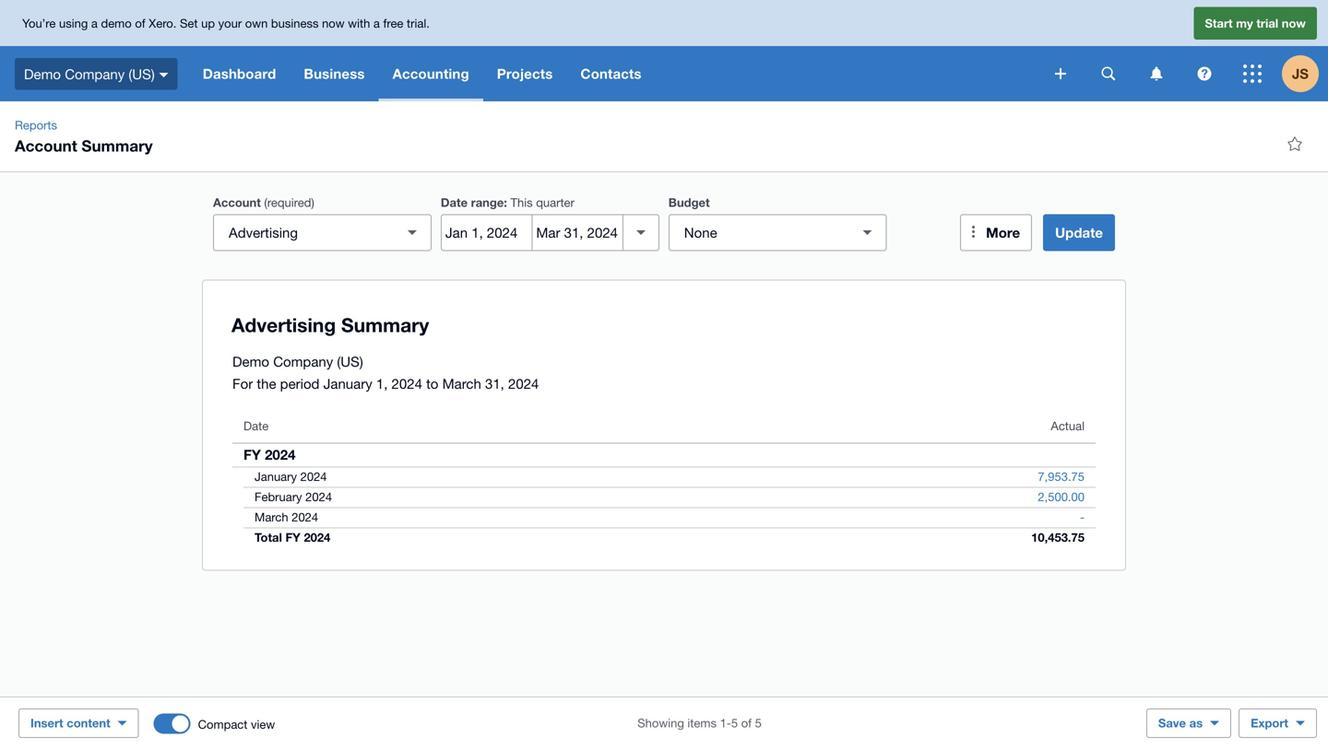 Task type: describe. For each thing, give the bounding box(es) containing it.
Select end date field
[[533, 215, 622, 250]]

own
[[245, 16, 268, 30]]

banner containing dashboard
[[0, 0, 1328, 101]]

set
[[180, 16, 198, 30]]

demo for demo company (us)
[[24, 66, 61, 82]]

2 svg image from the left
[[1151, 67, 1163, 81]]

march 2024
[[255, 511, 318, 525]]

demo company (us)
[[24, 66, 155, 82]]

fy 2024
[[244, 447, 296, 463]]

1 svg image from the left
[[1102, 67, 1116, 81]]

xero.
[[149, 16, 177, 30]]

7,953.75
[[1038, 470, 1085, 484]]

required
[[267, 196, 311, 210]]

2024 down february 2024
[[292, 511, 318, 525]]

you're
[[22, 16, 56, 30]]

view
[[251, 718, 275, 732]]

of for demo
[[135, 16, 145, 30]]

march inside demo company (us) for the period january 1, 2024 to march 31, 2024
[[442, 376, 481, 392]]

update button
[[1043, 214, 1115, 251]]

you're using a demo of xero. set up your own business now with a free trial.
[[22, 16, 430, 30]]

Select start date field
[[442, 215, 532, 250]]

as
[[1189, 717, 1203, 731]]

2024 down march 2024
[[304, 531, 331, 545]]

export button
[[1239, 709, 1317, 739]]

company for demo company (us) for the period january 1, 2024 to march 31, 2024
[[273, 354, 333, 370]]

reports link
[[7, 116, 65, 135]]

date for date
[[244, 419, 269, 434]]

demo company (us) button
[[0, 46, 189, 101]]

2 5 from the left
[[755, 717, 762, 731]]

2024 right 31,
[[508, 376, 539, 392]]

march inside report output element
[[255, 511, 288, 525]]

31,
[[485, 376, 504, 392]]

compact
[[198, 718, 248, 732]]

insert
[[30, 717, 63, 731]]

content
[[67, 717, 110, 731]]

2024 up january 2024 in the bottom left of the page
[[265, 447, 296, 463]]

7,953.75 link
[[1027, 468, 1096, 487]]

my
[[1236, 16, 1253, 30]]

compact view
[[198, 718, 275, 732]]

to
[[426, 376, 439, 392]]

total fy 2024
[[255, 531, 331, 545]]

accounting button
[[379, 46, 483, 101]]

insert content button
[[18, 709, 139, 739]]

1 horizontal spatial svg image
[[1055, 68, 1066, 79]]

(us) for demo company (us)
[[129, 66, 155, 82]]

date range : this quarter
[[441, 196, 575, 210]]

1 now from the left
[[322, 16, 345, 30]]

january inside demo company (us) for the period january 1, 2024 to march 31, 2024
[[323, 376, 372, 392]]

free
[[383, 16, 403, 30]]

demo company (us) for the period january 1, 2024 to march 31, 2024
[[232, 354, 539, 392]]

save
[[1158, 717, 1186, 731]]

save as
[[1158, 717, 1203, 731]]

report output element
[[232, 410, 1096, 548]]

1,
[[376, 376, 388, 392]]

-
[[1080, 511, 1085, 525]]

dashboard link
[[189, 46, 290, 101]]

2024 up february 2024
[[300, 470, 327, 484]]

10,453.75
[[1031, 531, 1085, 545]]

more
[[986, 225, 1020, 241]]

february 2024
[[255, 490, 332, 505]]

2 horizontal spatial svg image
[[1243, 65, 1262, 83]]

- link
[[1069, 509, 1096, 527]]

projects button
[[483, 46, 567, 101]]

for
[[232, 376, 253, 392]]

actual
[[1051, 419, 1085, 434]]

using
[[59, 16, 88, 30]]

reports
[[15, 118, 57, 132]]



Task type: locate. For each thing, give the bounding box(es) containing it.
1 horizontal spatial demo
[[232, 354, 269, 370]]

fy
[[244, 447, 261, 463], [285, 531, 301, 545]]

fy down march 2024
[[285, 531, 301, 545]]

company inside demo company (us) for the period january 1, 2024 to march 31, 2024
[[273, 354, 333, 370]]

now
[[322, 16, 345, 30], [1282, 16, 1306, 30]]

of left xero.
[[135, 16, 145, 30]]

date
[[441, 196, 468, 210], [244, 419, 269, 434]]

demo
[[101, 16, 132, 30]]

2 horizontal spatial svg image
[[1198, 67, 1212, 81]]

(us) for demo company (us) for the period january 1, 2024 to march 31, 2024
[[337, 354, 363, 370]]

js
[[1292, 65, 1309, 82]]

2024 right the 1,
[[392, 376, 422, 392]]

date inside report output element
[[244, 419, 269, 434]]

trial.
[[407, 16, 430, 30]]

contacts
[[581, 65, 642, 82]]

business
[[304, 65, 365, 82]]

1 vertical spatial fy
[[285, 531, 301, 545]]

your
[[218, 16, 242, 30]]

0 vertical spatial march
[[442, 376, 481, 392]]

a
[[91, 16, 98, 30], [373, 16, 380, 30]]

0 vertical spatial january
[[323, 376, 372, 392]]

demo up for
[[232, 354, 269, 370]]

1 horizontal spatial fy
[[285, 531, 301, 545]]

2,500.00
[[1038, 490, 1085, 505]]

1 horizontal spatial now
[[1282, 16, 1306, 30]]

banner
[[0, 0, 1328, 101]]

list of convenience dates image
[[622, 214, 659, 251]]

business
[[271, 16, 319, 30]]

0 horizontal spatial svg image
[[159, 73, 169, 77]]

0 horizontal spatial demo
[[24, 66, 61, 82]]

5 right items
[[731, 717, 738, 731]]

1 vertical spatial january
[[255, 470, 297, 484]]

open image
[[394, 214, 431, 251]]

insert content
[[30, 717, 110, 731]]

fy up january 2024 in the bottom left of the page
[[244, 447, 261, 463]]

demo inside demo company (us) for the period january 1, 2024 to march 31, 2024
[[232, 354, 269, 370]]

Advertising text field
[[214, 215, 397, 250]]

js button
[[1282, 46, 1328, 101]]

0 horizontal spatial date
[[244, 419, 269, 434]]

0 vertical spatial date
[[441, 196, 468, 210]]

0 vertical spatial demo
[[24, 66, 61, 82]]

total
[[255, 531, 282, 545]]

dashboard
[[203, 65, 276, 82]]

svg image
[[1102, 67, 1116, 81], [1151, 67, 1163, 81], [1198, 67, 1212, 81]]

1 horizontal spatial march
[[442, 376, 481, 392]]

(
[[264, 196, 267, 210]]

0 horizontal spatial a
[[91, 16, 98, 30]]

demo for demo company (us) for the period january 1, 2024 to march 31, 2024
[[232, 354, 269, 370]]

a right "using"
[[91, 16, 98, 30]]

1 horizontal spatial account
[[213, 196, 261, 210]]

demo inside popup button
[[24, 66, 61, 82]]

january inside report output element
[[255, 470, 297, 484]]

1 horizontal spatial svg image
[[1151, 67, 1163, 81]]

1 vertical spatial account
[[213, 196, 261, 210]]

reports account summary
[[15, 118, 153, 155]]

0 horizontal spatial january
[[255, 470, 297, 484]]

0 horizontal spatial of
[[135, 16, 145, 30]]

0 horizontal spatial svg image
[[1102, 67, 1116, 81]]

company
[[65, 66, 125, 82], [273, 354, 333, 370]]

demo down you're
[[24, 66, 61, 82]]

open image
[[849, 214, 886, 251]]

0 vertical spatial company
[[65, 66, 125, 82]]

3 svg image from the left
[[1198, 67, 1212, 81]]

svg image inside demo company (us) popup button
[[159, 73, 169, 77]]

march
[[442, 376, 481, 392], [255, 511, 288, 525]]

(us) inside popup button
[[129, 66, 155, 82]]

contacts button
[[567, 46, 655, 101]]

5 right '1-' at the right of the page
[[755, 717, 762, 731]]

company inside popup button
[[65, 66, 125, 82]]

account left (
[[213, 196, 261, 210]]

0 vertical spatial fy
[[244, 447, 261, 463]]

1 vertical spatial of
[[741, 717, 752, 731]]

january
[[323, 376, 372, 392], [255, 470, 297, 484]]

(us)
[[129, 66, 155, 82], [337, 354, 363, 370]]

0 horizontal spatial fy
[[244, 447, 261, 463]]

business button
[[290, 46, 379, 101]]

start my trial now
[[1205, 16, 1306, 30]]

company up period
[[273, 354, 333, 370]]

march right to on the left bottom of the page
[[442, 376, 481, 392]]

company down "using"
[[65, 66, 125, 82]]

start
[[1205, 16, 1233, 30]]

summary
[[82, 137, 153, 155]]

0 horizontal spatial 5
[[731, 717, 738, 731]]

budget
[[669, 196, 710, 210]]

january left the 1,
[[323, 376, 372, 392]]

0 horizontal spatial account
[[15, 137, 77, 155]]

2,500.00 link
[[1027, 488, 1096, 507]]

1 vertical spatial demo
[[232, 354, 269, 370]]

with
[[348, 16, 370, 30]]

february
[[255, 490, 302, 505]]

the
[[257, 376, 276, 392]]

period
[[280, 376, 320, 392]]

date left range
[[441, 196, 468, 210]]

account ( required )
[[213, 196, 314, 210]]

a left the free
[[373, 16, 380, 30]]

1 horizontal spatial (us)
[[337, 354, 363, 370]]

this
[[511, 196, 533, 210]]

items
[[688, 717, 717, 731]]

svg image
[[1243, 65, 1262, 83], [1055, 68, 1066, 79], [159, 73, 169, 77]]

5
[[731, 717, 738, 731], [755, 717, 762, 731]]

march up total
[[255, 511, 288, 525]]

of
[[135, 16, 145, 30], [741, 717, 752, 731]]

add to favourites image
[[1277, 125, 1313, 162]]

more button
[[960, 214, 1032, 251]]

account down "reports" link
[[15, 137, 77, 155]]

account
[[15, 137, 77, 155], [213, 196, 261, 210]]

company for demo company (us)
[[65, 66, 125, 82]]

accounting
[[393, 65, 469, 82]]

None text field
[[669, 215, 853, 250]]

1 horizontal spatial company
[[273, 354, 333, 370]]

0 horizontal spatial company
[[65, 66, 125, 82]]

projects
[[497, 65, 553, 82]]

date for date range : this quarter
[[441, 196, 468, 210]]

2 a from the left
[[373, 16, 380, 30]]

(us) inside demo company (us) for the period january 1, 2024 to march 31, 2024
[[337, 354, 363, 370]]

0 vertical spatial (us)
[[129, 66, 155, 82]]

range
[[471, 196, 504, 210]]

:
[[504, 196, 507, 210]]

now left with
[[322, 16, 345, 30]]

)
[[311, 196, 314, 210]]

0 horizontal spatial march
[[255, 511, 288, 525]]

quarter
[[536, 196, 575, 210]]

None field
[[213, 214, 432, 251], [669, 214, 887, 251], [213, 214, 432, 251], [669, 214, 887, 251]]

date up fy 2024
[[244, 419, 269, 434]]

january up the 'february'
[[255, 470, 297, 484]]

1-
[[720, 717, 731, 731]]

1 vertical spatial company
[[273, 354, 333, 370]]

of right '1-' at the right of the page
[[741, 717, 752, 731]]

demo
[[24, 66, 61, 82], [232, 354, 269, 370]]

1 vertical spatial march
[[255, 511, 288, 525]]

2024
[[392, 376, 422, 392], [508, 376, 539, 392], [265, 447, 296, 463], [300, 470, 327, 484], [305, 490, 332, 505], [292, 511, 318, 525], [304, 531, 331, 545]]

Report title field
[[227, 304, 1088, 346]]

now right trial
[[1282, 16, 1306, 30]]

1 horizontal spatial date
[[441, 196, 468, 210]]

1 horizontal spatial 5
[[755, 717, 762, 731]]

1 vertical spatial (us)
[[337, 354, 363, 370]]

0 horizontal spatial now
[[322, 16, 345, 30]]

january 2024
[[255, 470, 327, 484]]

of for 5
[[741, 717, 752, 731]]

up
[[201, 16, 215, 30]]

update
[[1055, 225, 1103, 241]]

0 horizontal spatial (us)
[[129, 66, 155, 82]]

export
[[1251, 717, 1289, 731]]

showing
[[638, 717, 684, 731]]

account inside reports account summary
[[15, 137, 77, 155]]

1 5 from the left
[[731, 717, 738, 731]]

1 vertical spatial date
[[244, 419, 269, 434]]

1 horizontal spatial january
[[323, 376, 372, 392]]

showing items 1-5 of 5
[[638, 717, 762, 731]]

save as button
[[1146, 709, 1231, 739]]

trial
[[1257, 16, 1279, 30]]

0 vertical spatial account
[[15, 137, 77, 155]]

2 now from the left
[[1282, 16, 1306, 30]]

1 a from the left
[[91, 16, 98, 30]]

0 vertical spatial of
[[135, 16, 145, 30]]

2024 down january 2024 in the bottom left of the page
[[305, 490, 332, 505]]

1 horizontal spatial a
[[373, 16, 380, 30]]

1 horizontal spatial of
[[741, 717, 752, 731]]



Task type: vqa. For each thing, say whether or not it's contained in the screenshot.
2023 associated with August 2023
no



